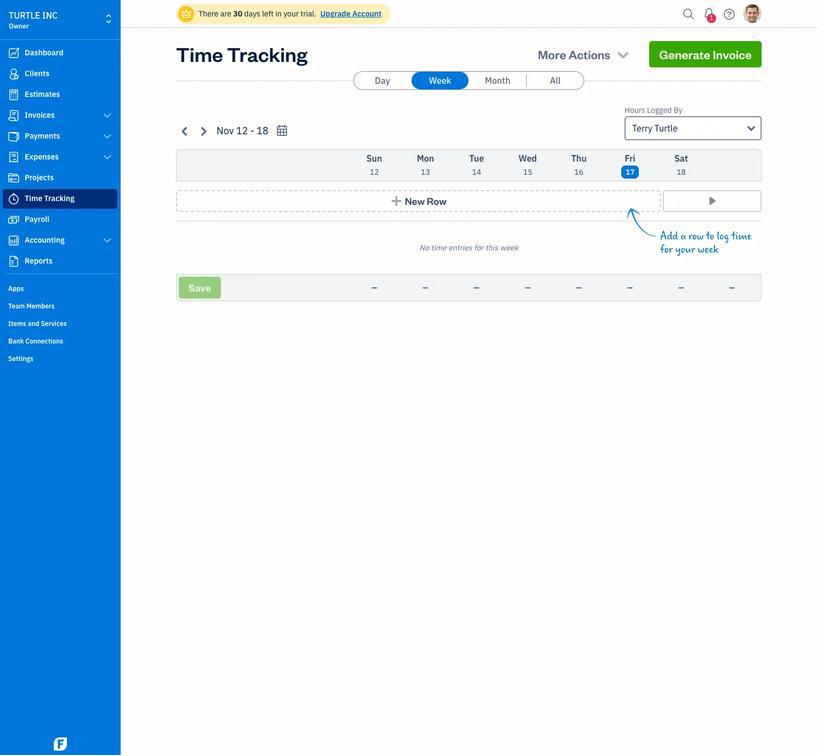 Task type: locate. For each thing, give the bounding box(es) containing it.
12 inside sun 12
[[370, 167, 379, 177]]

2 chevron large down image from the top
[[102, 153, 112, 162]]

0 vertical spatial your
[[283, 9, 299, 19]]

timer image
[[7, 194, 20, 205]]

new
[[405, 195, 425, 207]]

0 horizontal spatial time tracking
[[25, 194, 75, 203]]

your
[[283, 9, 299, 19], [675, 243, 695, 256]]

3 chevron large down image from the top
[[102, 236, 112, 245]]

for left "this"
[[474, 243, 484, 253]]

tracking down left
[[227, 41, 307, 67]]

time tracking
[[176, 41, 307, 67], [25, 194, 75, 203]]

your right in
[[283, 9, 299, 19]]

time right timer icon
[[25, 194, 42, 203]]

crown image
[[180, 8, 192, 19]]

more actions
[[538, 47, 610, 62]]

bank connections
[[8, 337, 63, 345]]

1 vertical spatial time
[[25, 194, 42, 203]]

week
[[500, 243, 518, 253], [698, 243, 718, 256]]

left
[[262, 9, 274, 19]]

new row
[[405, 195, 447, 207]]

0 horizontal spatial time
[[25, 194, 42, 203]]

a
[[680, 230, 686, 243]]

1 vertical spatial time tracking
[[25, 194, 75, 203]]

chevron large down image for accounting
[[102, 236, 112, 245]]

are
[[220, 9, 231, 19]]

0 horizontal spatial week
[[500, 243, 518, 253]]

for
[[474, 243, 484, 253], [660, 243, 673, 256]]

turtle
[[9, 10, 40, 21]]

1 vertical spatial chevron large down image
[[102, 153, 112, 162]]

owner
[[9, 22, 29, 30]]

row
[[427, 195, 447, 207]]

log
[[717, 230, 729, 243]]

1 vertical spatial 18
[[677, 167, 686, 177]]

payment image
[[7, 131, 20, 142]]

sun
[[366, 153, 382, 164]]

1 vertical spatial your
[[675, 243, 695, 256]]

0 vertical spatial time tracking
[[176, 41, 307, 67]]

in
[[275, 9, 282, 19]]

previous week image
[[179, 125, 191, 137]]

1 horizontal spatial week
[[698, 243, 718, 256]]

time right log in the right top of the page
[[732, 230, 752, 243]]

12
[[236, 124, 248, 137], [370, 167, 379, 177]]

2 — from the left
[[422, 283, 428, 293]]

no time entries for this week
[[419, 243, 518, 253]]

dashboard image
[[7, 48, 20, 59]]

team members link
[[3, 298, 117, 314]]

time inside time tracking link
[[25, 194, 42, 203]]

apps link
[[3, 280, 117, 297]]

7 — from the left
[[678, 283, 684, 293]]

client image
[[7, 69, 20, 80]]

dashboard link
[[3, 43, 117, 63]]

time right no
[[431, 243, 446, 253]]

add a row to log time for your week
[[660, 230, 752, 256]]

18
[[257, 124, 268, 137], [677, 167, 686, 177]]

tracking inside main element
[[44, 194, 75, 203]]

by
[[674, 105, 682, 115]]

1
[[709, 14, 713, 22]]

week
[[429, 75, 451, 86]]

0 vertical spatial 18
[[257, 124, 268, 137]]

0 horizontal spatial 18
[[257, 124, 268, 137]]

time tracking down projects "link"
[[25, 194, 75, 203]]

add
[[660, 230, 678, 243]]

time inside "add a row to log time for your week"
[[732, 230, 752, 243]]

no
[[419, 243, 429, 253]]

chart image
[[7, 235, 20, 246]]

time tracking down 30
[[176, 41, 307, 67]]

0 horizontal spatial 12
[[236, 124, 248, 137]]

2 vertical spatial chevron large down image
[[102, 236, 112, 245]]

invoices link
[[3, 106, 117, 126]]

chevron large down image up the 'reports' link
[[102, 236, 112, 245]]

month
[[485, 75, 510, 86]]

days
[[244, 9, 260, 19]]

18 down sat
[[677, 167, 686, 177]]

wed 15
[[519, 153, 537, 177]]

turtle
[[654, 123, 678, 134]]

terry turtle
[[632, 123, 678, 134]]

generate invoice button
[[649, 41, 762, 67]]

0 vertical spatial time
[[176, 41, 223, 67]]

time down there
[[176, 41, 223, 67]]

1 horizontal spatial time
[[732, 230, 752, 243]]

trial.
[[301, 9, 316, 19]]

15
[[523, 167, 532, 177]]

your down a
[[675, 243, 695, 256]]

week down "to"
[[698, 243, 718, 256]]

money image
[[7, 214, 20, 225]]

choose a date image
[[276, 124, 288, 137]]

1 horizontal spatial time tracking
[[176, 41, 307, 67]]

12 down sun
[[370, 167, 379, 177]]

18 right -
[[257, 124, 268, 137]]

items
[[8, 320, 26, 328]]

main element
[[0, 0, 148, 756]]

1 horizontal spatial your
[[675, 243, 695, 256]]

wed
[[519, 153, 537, 164]]

0 horizontal spatial tracking
[[44, 194, 75, 203]]

expense image
[[7, 152, 20, 163]]

payroll link
[[3, 210, 117, 230]]

1 button
[[700, 3, 718, 25]]

generate invoice
[[659, 47, 752, 62]]

0 horizontal spatial for
[[474, 243, 484, 253]]

1 chevron large down image from the top
[[102, 111, 112, 120]]

chevron large down image down chevron large down icon
[[102, 153, 112, 162]]

time
[[732, 230, 752, 243], [431, 243, 446, 253]]

0 vertical spatial 12
[[236, 124, 248, 137]]

0 vertical spatial chevron large down image
[[102, 111, 112, 120]]

chevron large down image up chevron large down icon
[[102, 111, 112, 120]]

17
[[625, 167, 635, 177]]

sun 12
[[366, 153, 382, 177]]

chevron large down image
[[102, 111, 112, 120], [102, 153, 112, 162], [102, 236, 112, 245]]

tracking down projects "link"
[[44, 194, 75, 203]]

sat
[[674, 153, 688, 164]]

for down add at the top right of page
[[660, 243, 673, 256]]

projects link
[[3, 168, 117, 188]]

all
[[550, 75, 561, 86]]

1 horizontal spatial for
[[660, 243, 673, 256]]

1 horizontal spatial 12
[[370, 167, 379, 177]]

payments
[[25, 131, 60, 141]]

1 horizontal spatial time
[[176, 41, 223, 67]]

0 horizontal spatial time
[[431, 243, 446, 253]]

1 horizontal spatial tracking
[[227, 41, 307, 67]]

week right "this"
[[500, 243, 518, 253]]

tracking
[[227, 41, 307, 67], [44, 194, 75, 203]]

day link
[[354, 72, 411, 89]]

1 vertical spatial 12
[[370, 167, 379, 177]]

reports link
[[3, 252, 117, 271]]

1 horizontal spatial 18
[[677, 167, 686, 177]]

—
[[371, 283, 377, 293], [422, 283, 428, 293], [474, 283, 480, 293], [525, 283, 531, 293], [576, 283, 582, 293], [627, 283, 633, 293], [678, 283, 684, 293], [729, 283, 735, 293]]

this
[[485, 243, 498, 253]]

time tracking link
[[3, 189, 117, 209]]

chevron large down image inside invoices link
[[102, 111, 112, 120]]

12 left -
[[236, 124, 248, 137]]

there
[[198, 9, 218, 19]]

0 vertical spatial tracking
[[227, 41, 307, 67]]

hours logged by
[[625, 105, 682, 115]]

1 vertical spatial tracking
[[44, 194, 75, 203]]

day
[[375, 75, 390, 86]]

5 — from the left
[[576, 283, 582, 293]]

expenses
[[25, 152, 59, 162]]



Task type: vqa. For each thing, say whether or not it's contained in the screenshot.
Uploads inside the the Main element
no



Task type: describe. For each thing, give the bounding box(es) containing it.
thu
[[571, 153, 587, 164]]

and
[[28, 320, 39, 328]]

invoices
[[25, 110, 55, 120]]

14
[[472, 167, 481, 177]]

services
[[41, 320, 67, 328]]

more
[[538, 47, 566, 62]]

13
[[421, 167, 430, 177]]

fri
[[625, 153, 635, 164]]

inc
[[42, 10, 58, 21]]

projects
[[25, 173, 54, 183]]

estimate image
[[7, 89, 20, 100]]

terry turtle button
[[625, 116, 762, 140]]

12 for sun
[[370, 167, 379, 177]]

tue
[[469, 153, 484, 164]]

plus image
[[390, 196, 403, 207]]

4 — from the left
[[525, 283, 531, 293]]

go to help image
[[721, 6, 738, 22]]

your inside "add a row to log time for your week"
[[675, 243, 695, 256]]

12 for nov
[[236, 124, 248, 137]]

chevron large down image for expenses
[[102, 153, 112, 162]]

fri 17
[[625, 153, 635, 177]]

30
[[233, 9, 242, 19]]

nov
[[217, 124, 234, 137]]

to
[[706, 230, 714, 243]]

18 inside sat 18
[[677, 167, 686, 177]]

for inside "add a row to log time for your week"
[[660, 243, 673, 256]]

connections
[[25, 337, 63, 345]]

items and services link
[[3, 315, 117, 332]]

clients link
[[3, 64, 117, 84]]

there are 30 days left in your trial. upgrade account
[[198, 9, 382, 19]]

account
[[352, 9, 382, 19]]

6 — from the left
[[627, 283, 633, 293]]

nov 12 - 18
[[217, 124, 268, 137]]

actions
[[568, 47, 610, 62]]

tue 14
[[469, 153, 484, 177]]

3 — from the left
[[474, 283, 480, 293]]

invoice image
[[7, 110, 20, 121]]

generate
[[659, 47, 710, 62]]

items and services
[[8, 320, 67, 328]]

entries
[[448, 243, 472, 253]]

new row button
[[176, 190, 661, 212]]

freshbooks image
[[52, 738, 69, 751]]

thu 16
[[571, 153, 587, 177]]

week link
[[412, 72, 469, 89]]

chevron large down image for invoices
[[102, 111, 112, 120]]

bank connections link
[[3, 333, 117, 349]]

team members
[[8, 302, 55, 310]]

apps
[[8, 285, 24, 293]]

estimates
[[25, 89, 60, 99]]

settings link
[[3, 350, 117, 367]]

members
[[26, 302, 55, 310]]

reports
[[25, 256, 53, 266]]

mon
[[417, 153, 434, 164]]

estimates link
[[3, 85, 117, 105]]

upgrade
[[320, 9, 351, 19]]

expenses link
[[3, 148, 117, 167]]

project image
[[7, 173, 20, 184]]

8 — from the left
[[729, 283, 735, 293]]

chevron large down image
[[102, 132, 112, 141]]

-
[[250, 124, 254, 137]]

all link
[[527, 72, 584, 89]]

payroll
[[25, 214, 50, 224]]

payments link
[[3, 127, 117, 146]]

turtle inc owner
[[9, 10, 58, 30]]

more actions button
[[528, 41, 640, 67]]

16
[[574, 167, 584, 177]]

report image
[[7, 256, 20, 267]]

1 — from the left
[[371, 283, 377, 293]]

time tracking inside main element
[[25, 194, 75, 203]]

next week image
[[197, 125, 209, 137]]

hours
[[625, 105, 645, 115]]

sat 18
[[674, 153, 688, 177]]

week inside "add a row to log time for your week"
[[698, 243, 718, 256]]

team
[[8, 302, 25, 310]]

accounting
[[25, 235, 65, 245]]

logged
[[647, 105, 672, 115]]

chevrondown image
[[615, 47, 631, 62]]

bank
[[8, 337, 24, 345]]

settings
[[8, 355, 33, 363]]

start timer image
[[706, 196, 719, 207]]

0 horizontal spatial your
[[283, 9, 299, 19]]

month link
[[469, 72, 526, 89]]

mon 13
[[417, 153, 434, 177]]

invoice
[[713, 47, 752, 62]]

upgrade account link
[[318, 9, 382, 19]]

dashboard
[[25, 48, 63, 58]]

terry
[[632, 123, 652, 134]]

search image
[[680, 6, 697, 22]]



